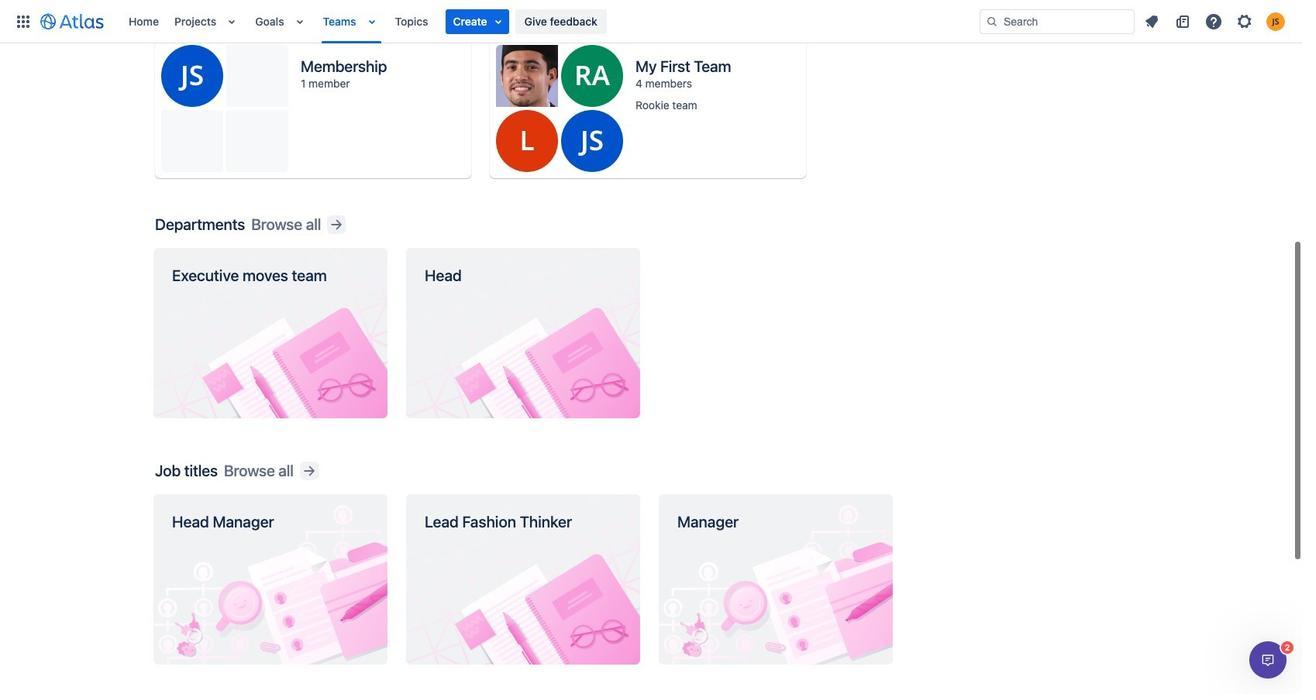 Task type: describe. For each thing, give the bounding box(es) containing it.
1 vertical spatial browse all image
[[327, 215, 346, 234]]

list item inside top element
[[445, 9, 509, 34]]

settings image
[[1235, 12, 1254, 31]]

search image
[[986, 15, 998, 28]]

account image
[[1266, 12, 1285, 31]]

top element
[[9, 0, 980, 43]]



Task type: vqa. For each thing, say whether or not it's contained in the screenshot.
Heading
no



Task type: locate. For each thing, give the bounding box(es) containing it.
list
[[121, 0, 980, 43], [1138, 9, 1293, 34]]

1 horizontal spatial list
[[1138, 9, 1293, 34]]

None search field
[[980, 9, 1135, 34]]

list item
[[445, 9, 509, 34]]

browse all image
[[300, 462, 318, 480]]

Search field
[[980, 9, 1135, 34]]

banner
[[0, 0, 1302, 43]]

help image
[[1204, 12, 1223, 31]]

0 horizontal spatial browse all image
[[282, 5, 301, 23]]

dialog
[[1249, 642, 1287, 679]]

switch to... image
[[14, 12, 33, 31]]

1 horizontal spatial browse all image
[[327, 215, 346, 234]]

0 horizontal spatial list
[[121, 0, 980, 43]]

browse all image
[[282, 5, 301, 23], [327, 215, 346, 234]]

notifications image
[[1142, 12, 1161, 31]]

0 vertical spatial browse all image
[[282, 5, 301, 23]]



